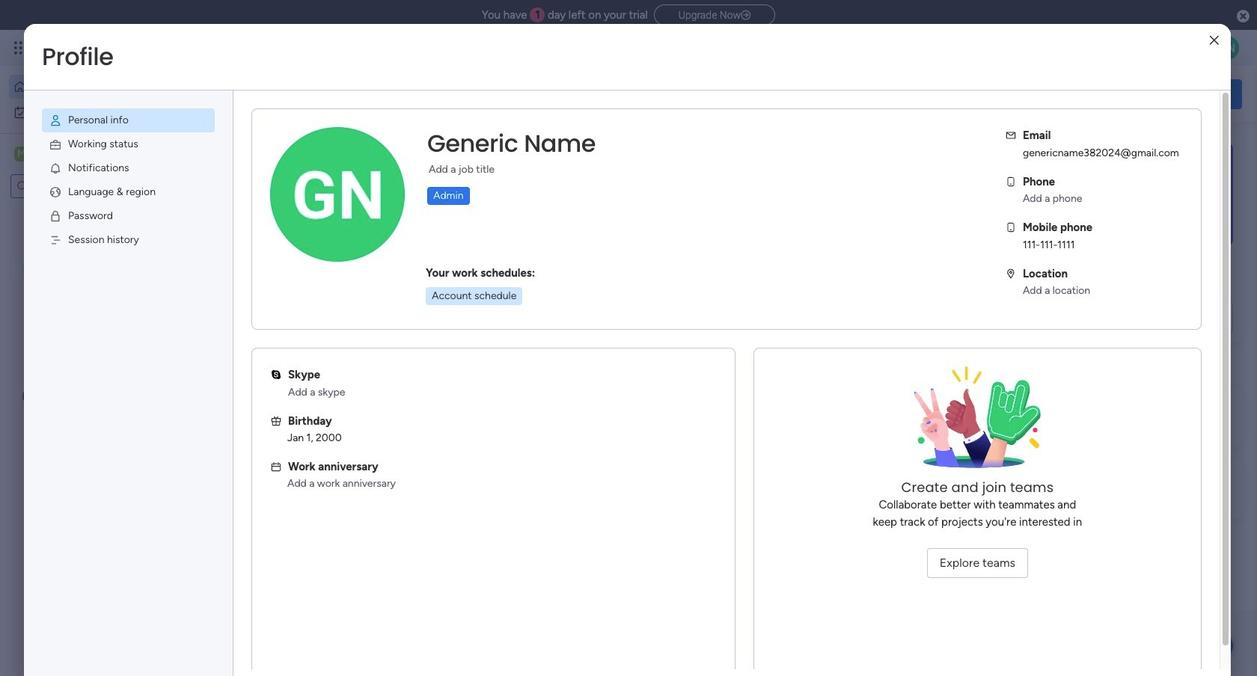 Task type: describe. For each thing, give the bounding box(es) containing it.
menu menu
[[24, 91, 233, 270]]

open update feed (inbox) image
[[231, 386, 249, 404]]

public board image
[[497, 303, 514, 320]]

v2 user feedback image
[[1030, 86, 1041, 102]]

0 vertical spatial workspace image
[[14, 146, 29, 162]]

1 menu item from the top
[[42, 109, 215, 132]]

Search in workspace field
[[31, 178, 107, 195]]

clear search image
[[109, 179, 123, 194]]

2 menu item from the top
[[42, 132, 215, 156]]

1 option from the top
[[9, 75, 182, 99]]

close my workspaces image
[[231, 437, 249, 455]]

add to favorites image
[[446, 303, 461, 318]]

close recently visited image
[[231, 152, 249, 170]]

quick search results list box
[[231, 170, 982, 368]]

working status image
[[49, 138, 62, 151]]

6 menu item from the top
[[42, 228, 215, 252]]

workspace selection element
[[14, 145, 125, 165]]



Task type: locate. For each thing, give the bounding box(es) containing it.
1 component image from the left
[[250, 327, 263, 340]]

personal info image
[[49, 114, 62, 127]]

2 option from the top
[[9, 100, 182, 124]]

component image for public board image
[[497, 327, 511, 340]]

dapulse rightstroke image
[[741, 10, 751, 21]]

0 horizontal spatial workspace image
[[14, 146, 29, 162]]

4 menu item from the top
[[42, 180, 215, 204]]

workspace image
[[14, 146, 29, 162], [256, 482, 292, 518]]

1 horizontal spatial component image
[[497, 327, 511, 340]]

component image down public board image
[[497, 327, 511, 340]]

session history image
[[49, 234, 62, 247]]

generic name image
[[1215, 36, 1239, 60]]

close image
[[1210, 35, 1219, 46]]

password image
[[49, 210, 62, 223]]

v2 bolt switch image
[[1147, 86, 1155, 102]]

menu item
[[42, 109, 215, 132], [42, 132, 215, 156], [42, 156, 215, 180], [42, 180, 215, 204], [42, 204, 215, 228], [42, 228, 215, 252]]

2 component image from the left
[[497, 327, 511, 340]]

5 menu item from the top
[[42, 204, 215, 228]]

component image for public board icon
[[250, 327, 263, 340]]

language & region image
[[49, 186, 62, 199]]

option up personal info icon
[[9, 75, 182, 99]]

1 horizontal spatial workspace image
[[256, 482, 292, 518]]

dapulse close image
[[1237, 9, 1250, 24]]

public board image
[[250, 303, 266, 320]]

None field
[[424, 128, 600, 159]]

templates image image
[[1031, 143, 1229, 246]]

select product image
[[13, 40, 28, 55]]

0 horizontal spatial component image
[[250, 327, 263, 340]]

no teams image
[[903, 367, 1053, 479]]

1 vertical spatial option
[[9, 100, 182, 124]]

getting started element
[[1018, 387, 1242, 447]]

3 menu item from the top
[[42, 156, 215, 180]]

component image down public board icon
[[250, 327, 263, 340]]

option
[[9, 75, 182, 99], [9, 100, 182, 124]]

0 vertical spatial option
[[9, 75, 182, 99]]

1 vertical spatial workspace image
[[256, 482, 292, 518]]

option up workspace selection element
[[9, 100, 182, 124]]

component image
[[250, 327, 263, 340], [497, 327, 511, 340]]

notifications image
[[49, 162, 62, 175]]



Task type: vqa. For each thing, say whether or not it's contained in the screenshot.
fifth menu item from the bottom of the Menu 'menu'
yes



